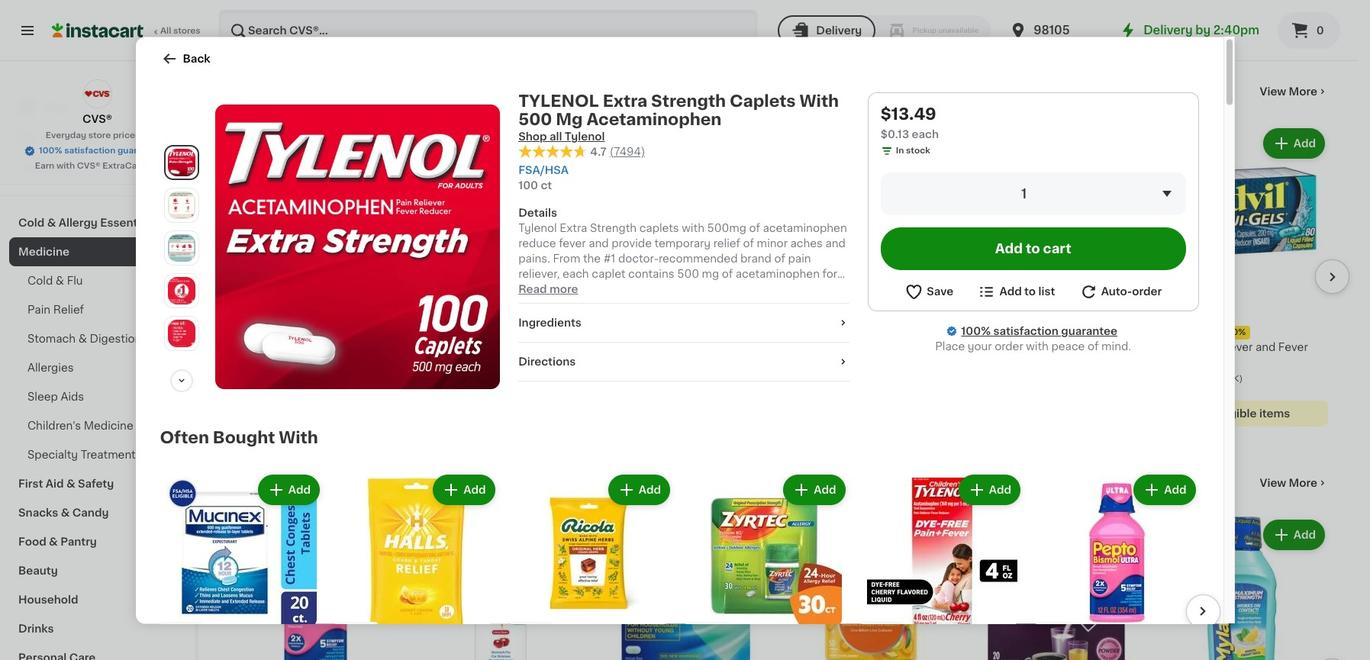 Task type: vqa. For each thing, say whether or not it's contained in the screenshot.
leftmost the 1,
yes



Task type: locate. For each thing, give the bounding box(es) containing it.
back
[[183, 53, 210, 63]]

ct
[[541, 180, 552, 191], [242, 387, 251, 395], [432, 387, 441, 395]]

1 horizontal spatial 500
[[486, 342, 508, 353]]

0 horizontal spatial pain relief
[[27, 305, 84, 315]]

item carousel region
[[229, 119, 1350, 450], [139, 465, 1220, 660], [229, 511, 1350, 660]]

mg
[[556, 111, 583, 127], [325, 342, 343, 353], [511, 342, 528, 353]]

stomach & digestion inside stomach & digestion link
[[27, 334, 142, 344]]

7
[[238, 306, 247, 322]]

100% satisfaction guarantee inside button
[[39, 147, 162, 155]]

2 more from the top
[[1289, 478, 1318, 489]]

first aid & safety link
[[9, 469, 186, 498]]

cold inside cold & flu link
[[27, 276, 53, 286]]

stomach up allergies
[[27, 334, 76, 344]]

flu
[[67, 276, 83, 286], [600, 342, 615, 353]]

100% satisfaction guarantee up place your order with peace of mind. at the bottom
[[961, 325, 1118, 336]]

advil for 24
[[970, 327, 996, 337]]

flu inside theraflu daytime medicine for flu symptom relief
[[600, 342, 615, 353]]

1, right for at the right of the page
[[808, 328, 814, 337]]

1 up advil pain reliever and fever reducer (2.92k)
[[1205, 328, 1209, 337]]

1 vertical spatial pain relief link
[[9, 295, 186, 324]]

advil coated caplets with acetaminophen
[[970, 327, 1108, 353], [785, 342, 923, 368]]

$ inside $ 13 49
[[417, 307, 423, 315]]

cold down medicine link
[[27, 276, 53, 286]]

coated
[[999, 327, 1039, 337], [814, 342, 853, 353]]

candy
[[72, 508, 109, 518]]

sponsored badge image
[[785, 40, 831, 48]]

49 inside $ 13 49
[[442, 307, 454, 315]]

1 horizontal spatial digestion
[[326, 475, 409, 491]]

1 horizontal spatial buy 1, get 1 for 50%
[[1160, 328, 1246, 337]]

2 vertical spatial pain
[[1184, 342, 1207, 353]]

1 vertical spatial more
[[1289, 478, 1318, 489]]

cold left allergy at the top of the page
[[18, 218, 44, 228]]

1 view more link from the top
[[1260, 84, 1328, 99]]

medicine
[[18, 247, 69, 257], [695, 327, 744, 337], [84, 421, 133, 431]]

strength for 13
[[498, 327, 545, 337]]

0 horizontal spatial 1,
[[808, 328, 814, 337]]

reliever
[[1210, 342, 1253, 353]]

auto-order
[[1101, 286, 1162, 297]]

caplets
[[730, 92, 796, 108], [1041, 327, 1083, 337], [229, 342, 271, 353], [856, 342, 898, 353], [414, 342, 456, 353]]

2 view more link from the top
[[1260, 476, 1328, 491]]

stomach & digestion
[[27, 334, 142, 344], [229, 475, 409, 491]]

it
[[67, 133, 75, 144]]

1 up add to cart button
[[1021, 187, 1027, 199]]

order right 'your'
[[995, 340, 1023, 351]]

0 horizontal spatial 50%
[[856, 328, 876, 337]]

500 inside tylenol extra strength caplets with 500 mg acetaminophen shop all tylenol
[[518, 111, 552, 127]]

& for cold & allergy essentials link
[[47, 218, 56, 228]]

100 ct
[[414, 387, 441, 395]]

0 vertical spatial stomach
[[27, 334, 76, 344]]

tylenol
[[518, 92, 599, 108], [229, 327, 280, 337], [414, 327, 465, 337]]

2 view from the top
[[1260, 478, 1286, 489]]

caplets inside tylenol extra strength caplets with 500 mg acetaminophen shop all tylenol
[[730, 92, 796, 108]]

0 vertical spatial 100
[[518, 180, 538, 191]]

1,
[[808, 328, 814, 337], [1179, 328, 1185, 337]]

$
[[232, 307, 238, 315], [417, 307, 423, 315], [973, 307, 979, 315], [1158, 307, 1164, 315]]

0 horizontal spatial 49
[[249, 307, 261, 315]]

1 horizontal spatial guarantee
[[1061, 325, 1118, 336]]

1 vertical spatial flu
[[600, 342, 615, 353]]

coated for buy 1, get 1 for 50%
[[814, 342, 853, 353]]

view
[[1260, 87, 1286, 97], [1260, 478, 1286, 489]]

100% satisfaction guarantee down again
[[39, 147, 162, 155]]

buy for advil coated caplets with acetaminophen
[[789, 328, 806, 337]]

often
[[160, 429, 209, 445]]

tylenol down $ 13 49
[[414, 327, 465, 337]]

0 horizontal spatial pain
[[27, 305, 50, 315]]

$ for 24
[[973, 307, 979, 315]]

1 horizontal spatial advil coated caplets with acetaminophen
[[970, 327, 1108, 353]]

4.7 (7494)
[[590, 146, 645, 157]]

& for the top stomach & digestion link
[[78, 334, 87, 344]]

0 horizontal spatial 100% satisfaction guarantee
[[39, 147, 162, 155]]

snacks & candy link
[[9, 498, 186, 528]]

to
[[1026, 242, 1040, 254], [1025, 286, 1036, 297]]

specialty treatments link
[[9, 440, 186, 469]]

household link
[[9, 586, 186, 615]]

1, for advil pain reliever and fever reducer
[[1179, 328, 1185, 337]]

24
[[979, 306, 1000, 322], [229, 387, 240, 395]]

(7494) button
[[610, 144, 645, 159]]

1 vertical spatial view more
[[1260, 478, 1318, 489]]

1 vertical spatial coated
[[814, 342, 853, 353]]

guarantee inside button
[[118, 147, 162, 155]]

1 vertical spatial 24
[[229, 387, 240, 395]]

fsa/hsa up $ 13 49
[[416, 289, 455, 298]]

1 vertical spatial relief
[[53, 305, 84, 315]]

medicine up treatments at the bottom
[[84, 421, 133, 431]]

theraflu
[[600, 327, 643, 337]]

1, down $ 15 49
[[1179, 328, 1185, 337]]

stomach down bought
[[229, 475, 305, 491]]

enlarge muscles, joints & pain relief tylenol extra strength caplets with 500 mg acetaminophen angle_left (opens in a new tab) image
[[168, 191, 195, 219]]

satisfaction down again
[[64, 147, 115, 155]]

1 horizontal spatial stomach & digestion
[[229, 475, 409, 491]]

lists link
[[9, 153, 186, 184]]

acetaminophen up (7494) button
[[587, 111, 722, 127]]

0 vertical spatial cold
[[18, 218, 44, 228]]

extra for 13
[[468, 327, 496, 337]]

1 vertical spatial shop
[[518, 131, 547, 141]]

500 up (7.49k)
[[486, 342, 508, 353]]

to left cart
[[1026, 242, 1040, 254]]

50% down $15.99 element
[[856, 328, 876, 337]]

1 horizontal spatial pain relief link
[[229, 83, 319, 101]]

0 horizontal spatial tylenol
[[229, 327, 280, 337]]

place your order with peace of mind.
[[935, 340, 1131, 351]]

satisfaction up place your order with peace of mind. at the bottom
[[993, 325, 1059, 336]]

$ inside $ 7 49
[[232, 307, 238, 315]]

to inside add to cart button
[[1026, 242, 1040, 254]]

view more for stomach & digestion
[[1260, 478, 1318, 489]]

100% up the earn
[[39, 147, 62, 155]]

extra up (7.49k)
[[468, 327, 496, 337]]

$ 13 49
[[417, 306, 454, 322]]

1 inside product group
[[1205, 328, 1209, 337]]

1 vertical spatial 100%
[[961, 325, 991, 336]]

1 horizontal spatial relief
[[270, 83, 319, 99]]

acetaminophen up (3.88k)
[[229, 357, 314, 368]]

coated up place your order with peace of mind. at the bottom
[[999, 327, 1039, 337]]

delivery for delivery by 2:40pm
[[1144, 24, 1193, 36]]

advil coated caplets with acetaminophen up "(6.22k)"
[[785, 342, 923, 368]]

0 vertical spatial 100%
[[39, 147, 62, 155]]

0 vertical spatial 100% satisfaction guarantee
[[39, 147, 162, 155]]

1 vertical spatial stomach
[[229, 475, 305, 491]]

0 vertical spatial pain
[[229, 83, 266, 99]]

79
[[1002, 307, 1013, 315]]

0 horizontal spatial stomach & digestion link
[[9, 324, 186, 353]]

everyday store prices link
[[46, 130, 149, 142]]

500 up (3.88k)
[[301, 342, 323, 353]]

specialty
[[27, 450, 78, 460]]

all stores link
[[52, 9, 202, 52]]

buy 1, get 1 for 50% down $15.99 element
[[789, 328, 876, 337]]

delivery inside delivery button
[[816, 25, 862, 36]]

save button
[[905, 282, 954, 301]]

None search field
[[218, 9, 758, 52]]

100% up 'your'
[[961, 325, 991, 336]]

buy
[[43, 133, 64, 144], [789, 328, 806, 337], [1160, 328, 1177, 337]]

1 horizontal spatial strength
[[498, 327, 545, 337]]

tylenol down $ 7 49
[[229, 327, 280, 337]]

1 field
[[881, 172, 1186, 215]]

2 horizontal spatial ct
[[541, 180, 552, 191]]

mg for 13
[[511, 342, 528, 353]]

0 vertical spatial shop
[[43, 102, 71, 113]]

49 for 13
[[442, 307, 454, 315]]

flu down theraflu
[[600, 342, 615, 353]]

0 horizontal spatial flu
[[67, 276, 83, 286]]

extra
[[603, 92, 648, 108], [283, 327, 310, 337], [468, 327, 496, 337]]

1 vertical spatial guarantee
[[1061, 325, 1118, 336]]

add to list button
[[978, 282, 1055, 301]]

tylenol up all
[[518, 92, 599, 108]]

get down $15.99 element
[[816, 328, 832, 337]]

1 more from the top
[[1289, 87, 1318, 97]]

50% for advil coated caplets with acetaminophen
[[856, 328, 876, 337]]

2 horizontal spatial buy
[[1160, 328, 1177, 337]]

buy inside product group
[[1160, 328, 1177, 337]]

1 vertical spatial order
[[995, 340, 1023, 351]]

delivery
[[1144, 24, 1193, 36], [816, 25, 862, 36]]

tylenol extra strength caplets with 500 mg acetaminophen for 13
[[414, 327, 545, 368]]

cvs® up store in the left top of the page
[[82, 114, 112, 124]]

drinks
[[18, 624, 54, 634]]

1 vertical spatial view
[[1260, 478, 1286, 489]]

2 horizontal spatial medicine
[[695, 327, 744, 337]]

2 horizontal spatial pain
[[1184, 342, 1207, 353]]

fsa/hsa for 24
[[972, 289, 1011, 298]]

1 horizontal spatial 100%
[[961, 325, 991, 336]]

1 for advil coated caplets with acetaminophen
[[835, 328, 838, 337]]

0 horizontal spatial stomach & digestion
[[27, 334, 142, 344]]

1 horizontal spatial get
[[1187, 328, 1203, 337]]

cold
[[18, 218, 44, 228], [27, 276, 53, 286]]

with right the earn
[[56, 162, 75, 170]]

advil coated caplets with acetaminophen for 24
[[970, 327, 1108, 353]]

get
[[816, 328, 832, 337], [1187, 328, 1203, 337]]

acetaminophen up (7.49k)
[[414, 357, 500, 368]]

add button
[[339, 130, 397, 158], [524, 130, 583, 158], [894, 130, 953, 158], [1265, 130, 1324, 158], [259, 476, 318, 503], [435, 476, 494, 503], [610, 476, 669, 503], [785, 476, 844, 503], [960, 476, 1019, 503], [1135, 476, 1194, 503], [339, 521, 397, 549], [524, 521, 583, 549], [709, 521, 768, 549], [894, 521, 953, 549], [1080, 521, 1138, 549], [1265, 521, 1324, 549]]

children's
[[27, 421, 81, 431]]

buy down 15
[[1160, 328, 1177, 337]]

fsa/hsa for 7
[[231, 289, 270, 298]]

all
[[550, 131, 562, 141]]

2 horizontal spatial 500
[[518, 111, 552, 127]]

extra up (7494)
[[603, 92, 648, 108]]

back button
[[160, 49, 210, 67]]

0 horizontal spatial 100
[[414, 387, 430, 395]]

500 up all
[[518, 111, 552, 127]]

$ inside "$ 24 79"
[[973, 307, 979, 315]]

0 vertical spatial coated
[[999, 327, 1039, 337]]

0 horizontal spatial buy 1, get 1 for 50%
[[789, 328, 876, 337]]

to inside add to list button
[[1025, 286, 1036, 297]]

tylenol inside tylenol extra strength caplets with 500 mg acetaminophen shop all tylenol
[[518, 92, 599, 108]]

0 horizontal spatial guarantee
[[118, 147, 162, 155]]

fsa/hsa up $ 7 49
[[231, 289, 270, 298]]

0 vertical spatial 24
[[979, 306, 1000, 322]]

enlarge muscles, joints & pain relief tylenol extra strength caplets with 500 mg acetaminophen angle_right (opens in a new tab) image
[[168, 234, 195, 261]]

1 down $15.99 element
[[835, 328, 838, 337]]

0 vertical spatial view
[[1260, 87, 1286, 97]]

specialty treatments
[[27, 450, 142, 460]]

strength inside tylenol extra strength caplets with 500 mg acetaminophen shop all tylenol
[[651, 92, 726, 108]]

0 vertical spatial flu
[[67, 276, 83, 286]]

advil coated caplets with acetaminophen down the 79 at the right top
[[970, 327, 1108, 353]]

0 horizontal spatial for
[[840, 328, 854, 337]]

1 horizontal spatial shop
[[518, 131, 547, 141]]

fsa/hsa
[[518, 165, 569, 175], [231, 289, 270, 298], [416, 289, 455, 298], [972, 289, 1011, 298], [1157, 289, 1196, 298]]

0 vertical spatial view more
[[1260, 87, 1318, 97]]

for up reliever
[[1211, 328, 1225, 337]]

with down 'sponsored badge' image
[[800, 92, 839, 108]]

for down $15.99 element
[[840, 328, 854, 337]]

with
[[56, 162, 75, 170], [1086, 327, 1108, 337], [1026, 340, 1049, 351], [900, 342, 923, 353]]

0 vertical spatial order
[[1132, 286, 1162, 297]]

get for advil pain reliever and fever reducer
[[1187, 328, 1203, 337]]

1 horizontal spatial stomach & digestion link
[[229, 474, 409, 492]]

list
[[1039, 286, 1055, 297]]

0 horizontal spatial relief
[[53, 305, 84, 315]]

1 for advil pain reliever and fever reducer
[[1205, 328, 1209, 337]]

1 horizontal spatial order
[[1132, 286, 1162, 297]]

2 horizontal spatial mg
[[556, 111, 583, 127]]

1 vertical spatial cvs®
[[77, 162, 100, 170]]

1 horizontal spatial mg
[[511, 342, 528, 353]]

to for list
[[1025, 286, 1036, 297]]

order
[[1132, 286, 1162, 297], [995, 340, 1023, 351]]

shop left all
[[518, 131, 547, 141]]

with up 'of'
[[1086, 327, 1108, 337]]

everyday store prices
[[46, 131, 140, 140]]

cvs® down '100% satisfaction guarantee' button on the left
[[77, 162, 100, 170]]

buy left it
[[43, 133, 64, 144]]

again
[[77, 133, 107, 144]]

for
[[840, 328, 854, 337], [1211, 328, 1225, 337]]

with down 100% satisfaction guarantee link
[[1026, 340, 1049, 351]]

24 up often bought with
[[229, 387, 240, 395]]

delivery for delivery
[[816, 25, 862, 36]]

1 horizontal spatial tylenol extra strength caplets with 500 mg acetaminophen
[[414, 327, 545, 368]]

0 horizontal spatial get
[[816, 328, 832, 337]]

all stores
[[160, 27, 201, 35]]

1 horizontal spatial flu
[[600, 342, 615, 353]]

49 inside $ 7 49
[[249, 307, 261, 315]]

item carousel region for stomach & digestion
[[229, 511, 1350, 660]]

1 vertical spatial view more link
[[1260, 476, 1328, 491]]

flu down medicine link
[[67, 276, 83, 286]]

1 horizontal spatial 100
[[518, 180, 538, 191]]

fsa/hsa up "$ 24 79"
[[972, 289, 1011, 298]]

2 horizontal spatial strength
[[651, 92, 726, 108]]

$ inside $ 15 49
[[1158, 307, 1164, 315]]

buy 1, get 1 for 50% down $ 15 49
[[1160, 328, 1246, 337]]

guarantee up extracare®
[[118, 147, 162, 155]]

49 inside $ 15 49
[[1183, 307, 1195, 315]]

earn with cvs® extracare®
[[35, 162, 151, 170]]

sleep aids
[[27, 392, 84, 402]]

cvs®
[[82, 114, 112, 124], [77, 162, 100, 170]]

get down $ 15 49
[[1187, 328, 1203, 337]]

shop
[[43, 102, 71, 113], [518, 131, 547, 141]]

extra for 7
[[283, 327, 310, 337]]

view more link for stomach & digestion
[[1260, 476, 1328, 491]]

1 vertical spatial cold
[[27, 276, 53, 286]]

1 horizontal spatial 1
[[1021, 187, 1027, 199]]

2 horizontal spatial relief
[[673, 342, 704, 353]]

2 horizontal spatial extra
[[603, 92, 648, 108]]

buy right for at the right of the page
[[789, 328, 806, 337]]

1 horizontal spatial advil
[[970, 327, 996, 337]]

view more link for pain relief
[[1260, 84, 1328, 99]]

1 horizontal spatial pain relief
[[229, 83, 319, 99]]

2 view more from the top
[[1260, 478, 1318, 489]]

1 horizontal spatial extra
[[468, 327, 496, 337]]

order up $ 15 49
[[1132, 286, 1162, 297]]

0 vertical spatial guarantee
[[118, 147, 162, 155]]

&
[[47, 218, 56, 228], [56, 276, 64, 286], [78, 334, 87, 344], [309, 475, 323, 491], [66, 479, 75, 489], [61, 508, 70, 518], [49, 537, 58, 547]]

acetaminophen
[[587, 111, 722, 127], [970, 342, 1055, 353], [229, 357, 314, 368], [785, 357, 870, 368], [414, 357, 500, 368]]

1 view from the top
[[1260, 87, 1286, 97]]

with right bought
[[279, 429, 318, 445]]

extra up (3.88k)
[[283, 327, 310, 337]]

stomach & digestion link
[[9, 324, 186, 353], [229, 474, 409, 492]]

0 vertical spatial medicine
[[18, 247, 69, 257]]

children's medicine link
[[9, 411, 186, 440]]

add to list
[[1000, 286, 1055, 297]]

0 horizontal spatial 500
[[301, 342, 323, 353]]

advil coated caplets with acetaminophen for buy 1, get 1 for 50%
[[785, 342, 923, 368]]

1 horizontal spatial 49
[[442, 307, 454, 315]]

delivery left by
[[1144, 24, 1193, 36]]

caplets down $ 13 49
[[414, 342, 456, 353]]

0 horizontal spatial coated
[[814, 342, 853, 353]]

fever
[[1279, 342, 1308, 353]]

coated up "(6.22k)"
[[814, 342, 853, 353]]

& for cold & flu link
[[56, 276, 64, 286]]

49 right the 13
[[442, 307, 454, 315]]

2 horizontal spatial advil
[[1155, 342, 1181, 353]]

tylenol extra strength caplets with 500 mg acetaminophen up (3.88k)
[[229, 327, 360, 368]]

1 horizontal spatial ct
[[432, 387, 441, 395]]

in
[[896, 146, 904, 154]]

muscles, joints & pain relief tylenol extra strength caplets with 500 mg acetaminophen hero image
[[215, 104, 500, 389]]

cold inside cold & allergy essentials link
[[18, 218, 44, 228]]

& for "food & pantry" link
[[49, 537, 58, 547]]

1 view more from the top
[[1260, 87, 1318, 97]]

product group
[[785, 0, 958, 52], [229, 125, 402, 398], [414, 125, 587, 398], [785, 125, 958, 444], [1155, 125, 1328, 427], [160, 471, 323, 660], [335, 471, 498, 660], [510, 471, 673, 660], [686, 471, 849, 660], [861, 471, 1024, 660], [1036, 471, 1199, 660], [229, 517, 402, 660], [414, 517, 587, 660], [600, 517, 773, 660], [785, 517, 958, 660], [970, 517, 1143, 660], [1155, 517, 1328, 660]]

24 left the 79 at the right top
[[979, 306, 1000, 322]]

medicine up cold & flu
[[18, 247, 69, 257]]

guarantee up 'of'
[[1061, 325, 1118, 336]]

stomach
[[27, 334, 76, 344], [229, 475, 305, 491]]

0 vertical spatial stomach & digestion
[[27, 334, 142, 344]]

500 for 7
[[301, 342, 323, 353]]

50% up reliever
[[1227, 328, 1246, 337]]

1
[[1021, 187, 1027, 199], [835, 328, 838, 337], [1205, 328, 1209, 337]]

to left 'list'
[[1025, 286, 1036, 297]]

100
[[518, 180, 538, 191], [414, 387, 430, 395]]

item carousel region containing 7
[[229, 119, 1350, 450]]

cold for cold & allergy essentials
[[18, 218, 44, 228]]

shop up 'everyday' at the top of the page
[[43, 102, 71, 113]]

everyday
[[46, 131, 86, 140]]

view for stomach & digestion
[[1260, 478, 1286, 489]]

49 right 15
[[1183, 307, 1195, 315]]

pain relief
[[229, 83, 319, 99], [27, 305, 84, 315]]

allergies
[[27, 363, 74, 373]]

13
[[423, 306, 441, 322]]

medicine left for at the right of the page
[[695, 327, 744, 337]]

0 vertical spatial digestion
[[90, 334, 142, 344]]

delivery up 'sponsored badge' image
[[816, 25, 862, 36]]

0 vertical spatial more
[[1289, 87, 1318, 97]]

caplets down 'sponsored badge' image
[[730, 92, 796, 108]]

0 horizontal spatial delivery
[[816, 25, 862, 36]]

2 horizontal spatial tylenol
[[518, 92, 599, 108]]

1 horizontal spatial tylenol
[[414, 327, 465, 337]]

service type group
[[778, 15, 991, 46]]

49 right 7
[[249, 307, 261, 315]]

tylenol extra strength caplets with 500 mg acetaminophen up (7.49k)
[[414, 327, 545, 368]]

delivery inside delivery by 2:40pm link
[[1144, 24, 1193, 36]]

★★★★★
[[518, 144, 587, 158], [518, 144, 587, 158], [229, 372, 282, 383], [229, 372, 282, 383], [785, 372, 838, 383], [785, 372, 838, 383], [414, 373, 468, 383], [414, 373, 468, 383]]



Task type: describe. For each thing, give the bounding box(es) containing it.
(7494)
[[610, 146, 645, 157]]

theraflu daytime medicine for flu symptom relief
[[600, 327, 762, 353]]

0 horizontal spatial stomach
[[27, 334, 76, 344]]

fsa/hsa down all
[[518, 165, 569, 175]]

100% satisfaction guarantee link
[[961, 323, 1118, 338]]

0 vertical spatial cvs®
[[82, 114, 112, 124]]

1 vertical spatial digestion
[[326, 475, 409, 491]]

with up (7.49k)
[[459, 342, 483, 353]]

$13.49
[[881, 105, 936, 121]]

of
[[1088, 340, 1099, 351]]

food & pantry link
[[9, 528, 186, 557]]

caplets down $ 7 49
[[229, 342, 271, 353]]

sleep aids link
[[9, 382, 186, 411]]

0 horizontal spatial digestion
[[90, 334, 142, 344]]

daytime
[[646, 327, 692, 337]]

with inside earn with cvs® extracare® link
[[56, 162, 75, 170]]

for for advil pain reliever and fever reducer
[[1211, 328, 1225, 337]]

ct for 7
[[242, 387, 251, 395]]

1 horizontal spatial 24
[[979, 306, 1000, 322]]

earn with cvs® extracare® link
[[35, 160, 160, 173]]

49 for 15
[[1183, 307, 1195, 315]]

98105 button
[[1009, 9, 1101, 52]]

100 inside fsa/hsa 100 ct
[[518, 180, 538, 191]]

0 vertical spatial pain relief link
[[229, 83, 319, 101]]

8.3
[[600, 372, 613, 380]]

cold & allergy essentials link
[[9, 208, 186, 237]]

49 for 7
[[249, 307, 261, 315]]

tylenol extra strength caplets with 500 mg acetaminophen for 7
[[229, 327, 360, 368]]

buy 1, get 1 for 50% for advil coated caplets with acetaminophen
[[789, 328, 876, 337]]

with up (3.88k)
[[273, 342, 298, 353]]

$13.49 $0.13 each
[[881, 105, 939, 139]]

cold for cold & flu
[[27, 276, 53, 286]]

0 horizontal spatial buy
[[43, 133, 64, 144]]

enlarge muscles, joints & pain relief tylenol extra strength caplets with 500 mg acetaminophen angle_top (opens in a new tab) image
[[168, 319, 195, 347]]

0 horizontal spatial 24
[[229, 387, 240, 395]]

order inside button
[[1132, 286, 1162, 297]]

medicine inside theraflu daytime medicine for flu symptom relief
[[695, 327, 744, 337]]

mg inside tylenol extra strength caplets with 500 mg acetaminophen shop all tylenol
[[556, 111, 583, 127]]

1 horizontal spatial satisfaction
[[993, 325, 1059, 336]]

more for pain relief
[[1289, 87, 1318, 97]]

with left place
[[900, 342, 923, 353]]

1 vertical spatial stomach & digestion link
[[229, 474, 409, 492]]

ct inside fsa/hsa 100 ct
[[541, 180, 552, 191]]

satisfaction inside button
[[64, 147, 115, 155]]

ingredients button
[[518, 315, 850, 330]]

enlarge muscles, joints & pain relief tylenol extra strength caplets with 500 mg acetaminophen angle_back (opens in a new tab) image
[[168, 277, 195, 304]]

tylenol
[[565, 131, 605, 141]]

bought
[[213, 429, 275, 445]]

for
[[747, 327, 762, 337]]

1 vertical spatial stomach & digestion
[[229, 475, 409, 491]]

relief inside theraflu daytime medicine for flu symptom relief
[[673, 342, 704, 353]]

save
[[927, 286, 954, 297]]

cvs® logo image
[[83, 79, 112, 108]]

add to cart
[[995, 242, 1071, 254]]

household
[[18, 595, 78, 605]]

tylenol for 7
[[229, 327, 280, 337]]

4.7
[[590, 146, 607, 157]]

$ for 7
[[232, 307, 238, 315]]

to for cart
[[1026, 242, 1040, 254]]

food & pantry
[[18, 537, 97, 547]]

$ 24 79
[[973, 306, 1013, 322]]

strength for 7
[[313, 327, 360, 337]]

symptom
[[618, 342, 671, 353]]

auto-
[[1101, 286, 1132, 297]]

first aid & safety
[[18, 479, 114, 489]]

100% inside button
[[39, 147, 62, 155]]

by
[[1196, 24, 1211, 36]]

advil pain reliever and fever reducer (2.92k)
[[1155, 342, 1308, 383]]

store
[[88, 131, 111, 140]]

more
[[550, 284, 578, 294]]

cold & flu link
[[9, 266, 186, 295]]

food
[[18, 537, 46, 547]]

1 vertical spatial 100
[[414, 387, 430, 395]]

1 vertical spatial 100% satisfaction guarantee
[[961, 325, 1118, 336]]

0 vertical spatial stomach & digestion link
[[9, 324, 186, 353]]

item carousel region for pain relief
[[229, 119, 1350, 450]]

product group containing 13
[[414, 125, 587, 398]]

1 inside field
[[1021, 187, 1027, 199]]

0 horizontal spatial order
[[995, 340, 1023, 351]]

for for advil coated caplets with acetaminophen
[[840, 328, 854, 337]]

0 horizontal spatial pain relief link
[[9, 295, 186, 324]]

view more for pain relief
[[1260, 87, 1318, 97]]

read
[[518, 284, 547, 294]]

read more button
[[518, 281, 578, 297]]

50% for advil pain reliever and fever reducer
[[1227, 328, 1246, 337]]

fsa/hsa up $ 15 49
[[1157, 289, 1196, 298]]

more for stomach & digestion
[[1289, 478, 1318, 489]]

0 vertical spatial relief
[[270, 83, 319, 99]]

safety
[[78, 479, 114, 489]]

delivery by 2:40pm link
[[1119, 21, 1260, 40]]

oz
[[615, 372, 625, 380]]

product group containing 15
[[1155, 125, 1328, 427]]

your
[[968, 340, 992, 351]]

get for advil coated caplets with acetaminophen
[[816, 328, 832, 337]]

directions button
[[518, 354, 850, 369]]

product group containing 7
[[229, 125, 402, 398]]

stock
[[906, 146, 930, 154]]

lists
[[43, 163, 69, 174]]

children's medicine
[[27, 421, 133, 431]]

1 vertical spatial pain
[[27, 305, 50, 315]]

ct for 13
[[432, 387, 441, 395]]

often bought with
[[160, 429, 318, 445]]

with inside tylenol extra strength caplets with 500 mg acetaminophen shop all tylenol
[[800, 92, 839, 108]]

enlarge muscles, joints & pain relief tylenol extra strength caplets with 500 mg acetaminophen hero (opens in a new tab) image
[[168, 148, 195, 176]]

caplets down $15.99 element
[[856, 342, 898, 353]]

allergies link
[[9, 353, 186, 382]]

$ for 13
[[417, 307, 423, 315]]

each
[[912, 128, 939, 139]]

(6.22k)
[[841, 375, 872, 383]]

snacks & candy
[[18, 508, 109, 518]]

auto-order button
[[1079, 282, 1162, 301]]

8.3 oz
[[600, 372, 625, 380]]

ingredients
[[518, 317, 582, 328]]

0 horizontal spatial shop
[[43, 102, 71, 113]]

mg for 7
[[325, 342, 343, 353]]

product group containing see eligible items
[[785, 0, 958, 52]]

in stock
[[896, 146, 930, 154]]

drinks link
[[9, 615, 186, 644]]

aid
[[46, 479, 64, 489]]

fsa/hsa for 13
[[416, 289, 455, 298]]

acetaminophen inside tylenol extra strength caplets with 500 mg acetaminophen shop all tylenol
[[587, 111, 722, 127]]

acetaminophen up "(6.22k)"
[[785, 357, 870, 368]]

view for pain relief
[[1260, 87, 1286, 97]]

98105
[[1034, 24, 1070, 36]]

0 horizontal spatial medicine
[[18, 247, 69, 257]]

earn
[[35, 162, 54, 170]]

advil inside advil pain reliever and fever reducer (2.92k)
[[1155, 342, 1181, 353]]

1 vertical spatial pain relief
[[27, 305, 84, 315]]

(2.92k)
[[1212, 375, 1243, 383]]

sleep
[[27, 392, 58, 402]]

buy it again link
[[9, 123, 186, 153]]

place
[[935, 340, 965, 351]]

acetaminophen down 100% satisfaction guarantee link
[[970, 342, 1055, 353]]

buy for advil pain reliever and fever reducer
[[1160, 328, 1177, 337]]

stores
[[173, 27, 201, 35]]

$ for 15
[[1158, 307, 1164, 315]]

mind.
[[1102, 340, 1131, 351]]

500 for 13
[[486, 342, 508, 353]]

pain inside advil pain reliever and fever reducer (2.92k)
[[1184, 342, 1207, 353]]

coated for 24
[[999, 327, 1039, 337]]

all
[[160, 27, 171, 35]]

reducer
[[1155, 357, 1201, 368]]

15
[[1164, 306, 1182, 322]]

0 button
[[1278, 12, 1341, 49]]

extra inside tylenol extra strength caplets with 500 mg acetaminophen shop all tylenol
[[603, 92, 648, 108]]

shop link
[[9, 92, 186, 123]]

$15.99 element
[[785, 305, 958, 324]]

allergy
[[59, 218, 98, 228]]

24 ct
[[229, 387, 251, 395]]

$ 7 49
[[232, 306, 261, 322]]

2 vertical spatial medicine
[[84, 421, 133, 431]]

caplets up peace
[[1041, 327, 1083, 337]]

shop inside tylenol extra strength caplets with 500 mg acetaminophen shop all tylenol
[[518, 131, 547, 141]]

delivery button
[[778, 15, 876, 46]]

cart
[[1043, 242, 1071, 254]]

100% satisfaction guarantee button
[[24, 142, 171, 157]]

buy 1, get 1 for 50% for advil pain reliever and fever reducer
[[1160, 328, 1246, 337]]

instacart logo image
[[52, 21, 144, 40]]

tylenol for 13
[[414, 327, 465, 337]]

aids
[[61, 392, 84, 402]]

buy it again
[[43, 133, 107, 144]]

advil for buy 1, get 1 for 50%
[[785, 342, 811, 353]]

essentials
[[100, 218, 156, 228]]

(7.49k)
[[471, 375, 501, 383]]

(3.88k)
[[286, 375, 317, 383]]

1, for advil coated caplets with acetaminophen
[[808, 328, 814, 337]]

& for the snacks & candy link on the left bottom of the page
[[61, 508, 70, 518]]



